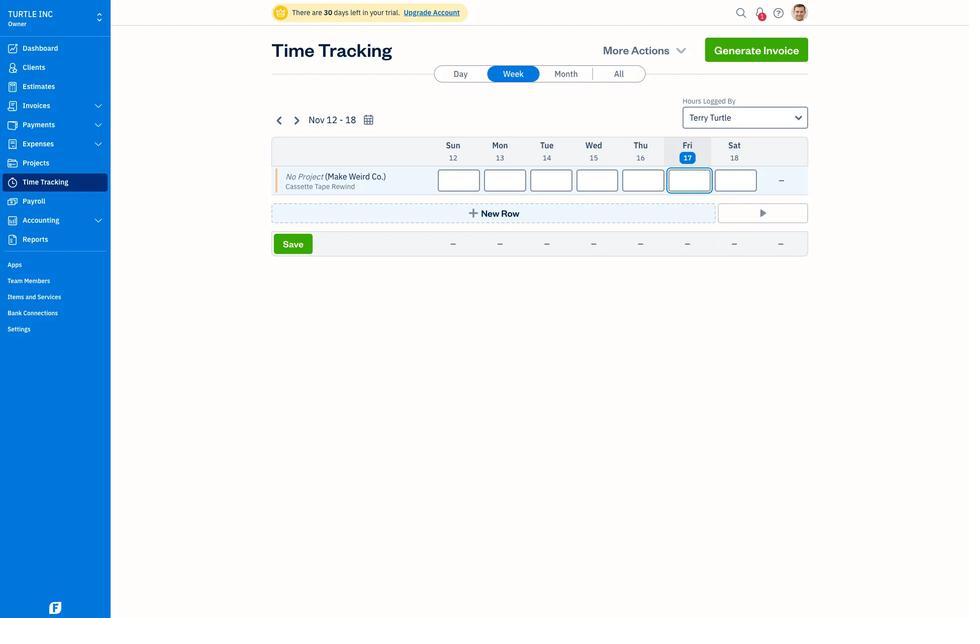 Task type: locate. For each thing, give the bounding box(es) containing it.
1 vertical spatial tracking
[[41, 178, 68, 187]]

duration text field down 15 on the right top
[[577, 169, 619, 192]]

1 vertical spatial 12
[[449, 153, 458, 162]]

new row
[[481, 207, 520, 219]]

terry turtle button
[[683, 107, 809, 129]]

mon
[[492, 140, 508, 150]]

day link
[[435, 66, 487, 82]]

rewind
[[332, 182, 355, 191]]

sun
[[446, 140, 461, 150]]

1 duration text field from the left
[[438, 169, 480, 192]]

no project ( make weird co. ) cassette tape rewind
[[286, 172, 386, 191]]

12
[[327, 114, 338, 126], [449, 153, 458, 162]]

timer image
[[7, 178, 19, 188]]

-
[[340, 114, 343, 126]]

choose a date image
[[363, 114, 375, 126]]

your
[[370, 8, 384, 17]]

18 down sat in the right top of the page
[[731, 153, 739, 162]]

row
[[502, 207, 520, 219]]

there are 30 days left in your trial. upgrade account
[[292, 8, 460, 17]]

chevron large down image inside invoices link
[[94, 102, 103, 110]]

1 horizontal spatial 12
[[449, 153, 458, 162]]

projects link
[[3, 154, 108, 173]]

chevron large down image
[[94, 102, 103, 110], [94, 140, 103, 148], [94, 217, 103, 225]]

1 vertical spatial time
[[23, 178, 39, 187]]

12 left -
[[327, 114, 338, 126]]

wed
[[586, 140, 603, 150]]

more actions
[[604, 43, 670, 57]]

inc
[[39, 9, 53, 19]]

payroll link
[[3, 193, 108, 211]]

week link
[[488, 66, 540, 82]]

wed 15
[[586, 140, 603, 162]]

make
[[328, 172, 347, 182]]

0 horizontal spatial duration text field
[[577, 169, 619, 192]]

sat
[[729, 140, 741, 150]]

estimate image
[[7, 82, 19, 92]]

)
[[384, 172, 386, 182]]

chevron large down image for accounting
[[94, 217, 103, 225]]

12 inside sun 12
[[449, 153, 458, 162]]

2 chevron large down image from the top
[[94, 140, 103, 148]]

18
[[346, 114, 356, 126], [731, 153, 739, 162]]

chevron large down image up chevron large down icon
[[94, 102, 103, 110]]

13
[[496, 153, 505, 162]]

0 vertical spatial 18
[[346, 114, 356, 126]]

tracking inside main element
[[41, 178, 68, 187]]

chevron large down image for expenses
[[94, 140, 103, 148]]

1 vertical spatial 18
[[731, 153, 739, 162]]

1 button
[[752, 3, 768, 23]]

16
[[637, 153, 645, 162]]

1 vertical spatial time tracking
[[23, 178, 68, 187]]

time right timer image on the top
[[23, 178, 39, 187]]

invoice image
[[7, 101, 19, 111]]

duration text field down 17
[[669, 169, 711, 192]]

0 vertical spatial 12
[[327, 114, 338, 126]]

tracking down projects link
[[41, 178, 68, 187]]

invoices
[[23, 101, 50, 110]]

generate invoice
[[715, 43, 800, 57]]

tracking
[[318, 38, 392, 61], [41, 178, 68, 187]]

2 vertical spatial chevron large down image
[[94, 217, 103, 225]]

report image
[[7, 235, 19, 245]]

chevrondown image
[[675, 43, 689, 57]]

days
[[334, 8, 349, 17]]

0 vertical spatial chevron large down image
[[94, 102, 103, 110]]

estimates link
[[3, 78, 108, 96]]

account
[[433, 8, 460, 17]]

—
[[779, 176, 785, 185], [451, 239, 456, 248], [498, 239, 503, 248], [545, 239, 550, 248], [591, 239, 597, 248], [638, 239, 644, 248], [685, 239, 691, 248], [732, 239, 738, 248], [779, 239, 784, 248]]

duration text field down 14
[[530, 169, 573, 192]]

0 vertical spatial time tracking
[[272, 38, 392, 61]]

0 horizontal spatial time tracking
[[23, 178, 68, 187]]

apps link
[[3, 257, 108, 272]]

turtle inc owner
[[8, 9, 53, 28]]

all
[[614, 69, 624, 79]]

items
[[8, 293, 24, 301]]

clients
[[23, 63, 45, 72]]

crown image
[[276, 7, 286, 18]]

connections
[[23, 309, 58, 317]]

4 duration text field from the left
[[715, 169, 757, 192]]

0 horizontal spatial 12
[[327, 114, 338, 126]]

actions
[[632, 43, 670, 57]]

invoices link
[[3, 97, 108, 115]]

12 down sun
[[449, 153, 458, 162]]

17
[[684, 153, 692, 162]]

project
[[298, 172, 323, 182]]

payments
[[23, 120, 55, 129]]

start timer image
[[758, 208, 769, 218]]

1 chevron large down image from the top
[[94, 102, 103, 110]]

duration text field down sun 12
[[438, 169, 480, 192]]

duration text field down the 16
[[623, 169, 665, 192]]

time tracking down projects link
[[23, 178, 68, 187]]

freshbooks image
[[47, 602, 63, 614]]

thu
[[634, 140, 648, 150]]

and
[[25, 293, 36, 301]]

previous week image
[[274, 114, 286, 126]]

Duration text field
[[577, 169, 619, 192], [623, 169, 665, 192], [669, 169, 711, 192]]

1 horizontal spatial time
[[272, 38, 315, 61]]

0 horizontal spatial tracking
[[41, 178, 68, 187]]

1 horizontal spatial tracking
[[318, 38, 392, 61]]

1 horizontal spatial 18
[[731, 153, 739, 162]]

chevron large down image down chevron large down icon
[[94, 140, 103, 148]]

Duration text field
[[438, 169, 480, 192], [484, 169, 526, 192], [530, 169, 573, 192], [715, 169, 757, 192]]

time
[[272, 38, 315, 61], [23, 178, 39, 187]]

dashboard image
[[7, 44, 19, 54]]

bank connections link
[[3, 305, 108, 320]]

1 vertical spatial chevron large down image
[[94, 140, 103, 148]]

new
[[481, 207, 500, 219]]

time tracking down 30
[[272, 38, 392, 61]]

fri
[[683, 140, 693, 150]]

0 vertical spatial tracking
[[318, 38, 392, 61]]

save
[[283, 238, 304, 249]]

18 right -
[[346, 114, 356, 126]]

there
[[292, 8, 311, 17]]

3 chevron large down image from the top
[[94, 217, 103, 225]]

time down there
[[272, 38, 315, 61]]

team members link
[[3, 273, 108, 288]]

chevron large down image up reports "link"
[[94, 217, 103, 225]]

duration text field down 'sat 18'
[[715, 169, 757, 192]]

hours logged by
[[683, 97, 736, 106]]

team
[[8, 277, 23, 285]]

18 inside 'sat 18'
[[731, 153, 739, 162]]

tracking down left
[[318, 38, 392, 61]]

left
[[351, 8, 361, 17]]

chevron large down image inside "accounting" link
[[94, 217, 103, 225]]

chart image
[[7, 216, 19, 226]]

0 horizontal spatial time
[[23, 178, 39, 187]]

duration text field down the 13
[[484, 169, 526, 192]]

generate
[[715, 43, 762, 57]]

1 horizontal spatial duration text field
[[623, 169, 665, 192]]

chevron large down image
[[94, 121, 103, 129]]

invoice
[[764, 43, 800, 57]]

2 horizontal spatial duration text field
[[669, 169, 711, 192]]

sat 18
[[729, 140, 741, 162]]



Task type: vqa. For each thing, say whether or not it's contained in the screenshot.
estimates
yes



Task type: describe. For each thing, give the bounding box(es) containing it.
next week image
[[291, 114, 302, 126]]

2 duration text field from the left
[[484, 169, 526, 192]]

1 horizontal spatial time tracking
[[272, 38, 392, 61]]

upgrade account link
[[402, 8, 460, 17]]

month link
[[540, 66, 593, 82]]

accounting link
[[3, 212, 108, 230]]

reports
[[23, 235, 48, 244]]

3 duration text field from the left
[[669, 169, 711, 192]]

(
[[325, 172, 328, 182]]

money image
[[7, 197, 19, 207]]

payment image
[[7, 120, 19, 130]]

turtle
[[710, 113, 732, 123]]

tape
[[315, 182, 330, 191]]

12 for nov
[[327, 114, 338, 126]]

tue 14
[[541, 140, 554, 162]]

new row button
[[272, 203, 716, 223]]

turtle
[[8, 9, 37, 19]]

terry
[[690, 113, 709, 123]]

15
[[590, 153, 598, 162]]

12 for sun
[[449, 153, 458, 162]]

dashboard link
[[3, 40, 108, 58]]

items and services link
[[3, 289, 108, 304]]

payroll
[[23, 197, 45, 206]]

are
[[312, 8, 322, 17]]

generate invoice button
[[706, 38, 809, 62]]

tue
[[541, 140, 554, 150]]

1
[[761, 13, 764, 20]]

main element
[[0, 0, 136, 618]]

nov
[[309, 114, 325, 126]]

day
[[454, 69, 468, 79]]

reports link
[[3, 231, 108, 249]]

accounting
[[23, 216, 59, 225]]

more
[[604, 43, 629, 57]]

2 duration text field from the left
[[623, 169, 665, 192]]

time tracking link
[[3, 174, 108, 192]]

payments link
[[3, 116, 108, 134]]

no
[[286, 172, 296, 182]]

time inside time tracking link
[[23, 178, 39, 187]]

sun 12
[[446, 140, 461, 162]]

mon 13
[[492, 140, 508, 162]]

1 duration text field from the left
[[577, 169, 619, 192]]

logged
[[704, 97, 726, 106]]

time tracking inside main element
[[23, 178, 68, 187]]

settings link
[[3, 321, 108, 336]]

hours
[[683, 97, 702, 106]]

upgrade
[[404, 8, 432, 17]]

0 vertical spatial time
[[272, 38, 315, 61]]

bank connections
[[8, 309, 58, 317]]

chevron large down image for invoices
[[94, 102, 103, 110]]

dashboard
[[23, 44, 58, 53]]

thu 16
[[634, 140, 648, 162]]

estimates
[[23, 82, 55, 91]]

14
[[543, 153, 552, 162]]

3 duration text field from the left
[[530, 169, 573, 192]]

weird
[[349, 172, 370, 182]]

team members
[[8, 277, 50, 285]]

week
[[503, 69, 524, 79]]

fri 17
[[683, 140, 693, 162]]

services
[[37, 293, 61, 301]]

all link
[[593, 66, 646, 82]]

save button
[[274, 234, 313, 254]]

search image
[[734, 5, 750, 20]]

projects
[[23, 158, 49, 167]]

expenses
[[23, 139, 54, 148]]

0 horizontal spatial 18
[[346, 114, 356, 126]]

co.
[[372, 172, 384, 182]]

expense image
[[7, 139, 19, 149]]

in
[[363, 8, 368, 17]]

go to help image
[[771, 5, 787, 20]]

plus image
[[468, 208, 480, 218]]

trial.
[[386, 8, 400, 17]]

more actions button
[[595, 38, 698, 62]]

nov 12 - 18
[[309, 114, 356, 126]]

project image
[[7, 158, 19, 168]]

clients link
[[3, 59, 108, 77]]

by
[[728, 97, 736, 106]]

client image
[[7, 63, 19, 73]]

apps
[[8, 261, 22, 269]]

expenses link
[[3, 135, 108, 153]]

owner
[[8, 20, 27, 28]]

terry turtle
[[690, 113, 732, 123]]

30
[[324, 8, 332, 17]]

items and services
[[8, 293, 61, 301]]

settings
[[8, 325, 31, 333]]



